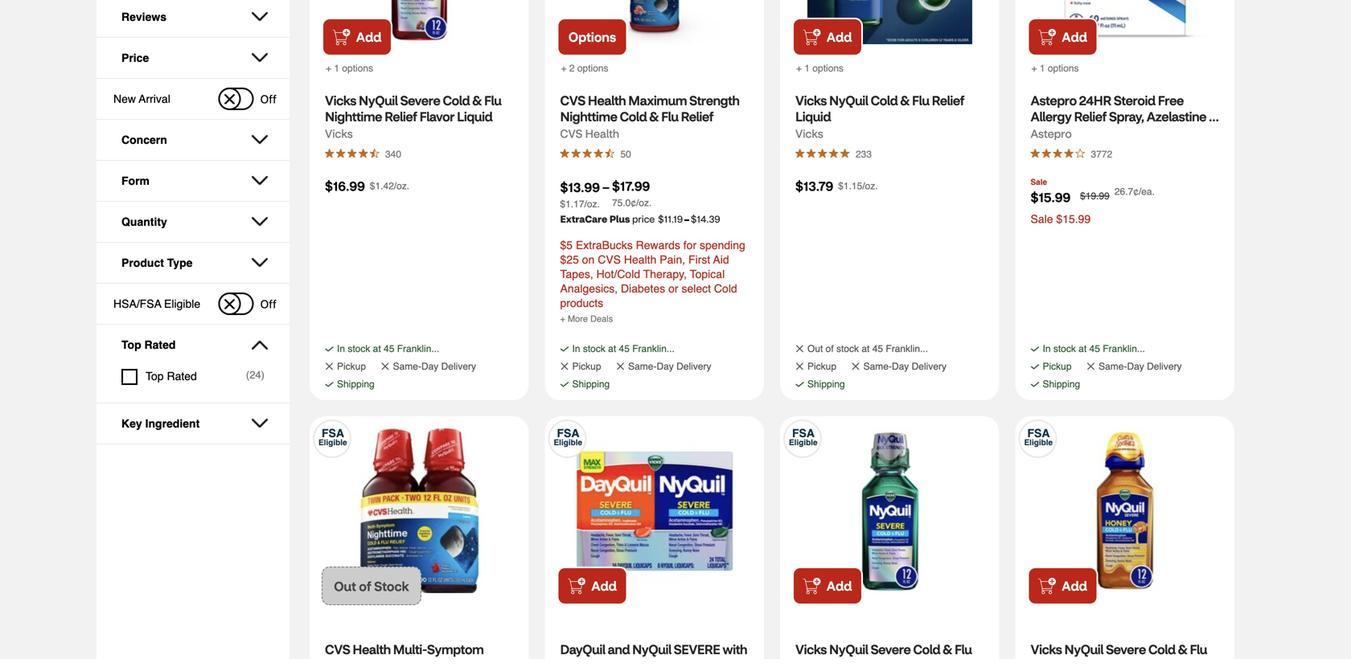 Task type: locate. For each thing, give the bounding box(es) containing it.
2 off button from the top
[[218, 293, 277, 315]]

$16.99 $1.42/oz.
[[325, 178, 410, 194]]

$15.99
[[1031, 189, 1071, 206], [1057, 213, 1091, 226]]

1 vertical spatial sale
[[1031, 213, 1053, 226]]

astepro inside the astepro 24hr steroid free allergy relief spray, azelastine hcl
[[1031, 92, 1077, 109]]

2 1 from the left
[[805, 63, 810, 74]]

1 vicks link from the left
[[325, 124, 353, 143]]

vicks inside vicks nyquil severe cold & flu liquid, honey, 12 oz
[[1031, 642, 1062, 658]]

relief inside vicks nyquil severe cold & flu nighttime relief flavor liquid vicks
[[385, 108, 417, 125]]

nyquil inside vicks nyquil cold & flu relief liquid vicks
[[829, 92, 868, 109]]

shipping
[[337, 379, 375, 390], [572, 379, 610, 390], [808, 379, 845, 390], [1043, 379, 1081, 390]]

fsa eligible
[[319, 427, 347, 448], [554, 427, 582, 448], [789, 427, 818, 448], [1024, 427, 1053, 448]]

relief inside cvs health multi-symptom nighttime cold & flu relief twi
[[446, 658, 478, 660]]

2 off from the top
[[260, 297, 277, 311]]

1 horizontal spatial liquid
[[796, 108, 831, 125]]

2 liquid, from the left
[[1031, 658, 1069, 660]]

vicks
[[325, 92, 356, 109], [796, 92, 827, 109], [325, 126, 353, 141], [796, 126, 823, 141], [796, 642, 827, 658], [1031, 642, 1062, 658]]

severe for flavor
[[400, 92, 440, 109]]

eligible for vicks nyquil severe cold & flu nighttime relief liquid, 12.0 oz
[[789, 438, 818, 448]]

1 vertical spatial of
[[359, 578, 371, 595]]

health inside the '$5 extrabucks rewards for spending $25 on cvs health pain, first aid tapes, hot/cold therapy, topical analgesics, diabetes or select cold products + more deals'
[[624, 253, 657, 266]]

severe inside vicks nyquil severe cold & flu nighttime relief flavor liquid vicks
[[400, 92, 440, 109]]

1 liquid, from the left
[[890, 658, 929, 660]]

$1.17/oz.
[[560, 199, 600, 210]]

cold inside vicks nyquil severe cold & flu liquid, honey, 12 oz
[[1149, 642, 1176, 658]]

cold inside vicks nyquil severe cold & flu nighttime relief liquid, 12.0 oz
[[913, 642, 940, 658]]

out for out of stock at 45 franklin...
[[808, 343, 823, 355]]

1 liquid from the left
[[457, 108, 493, 125]]

cvs health link
[[560, 124, 620, 143]]

1 horizontal spatial vicks link
[[796, 124, 823, 143]]

2 shipping from the left
[[572, 379, 610, 390]]

4 same- from the left
[[1099, 361, 1127, 372]]

off button up top rated dropdown button
[[218, 293, 277, 315]]

1 45 from the left
[[384, 343, 394, 355]]

4 franklin... from the left
[[1103, 343, 1145, 355]]

concern
[[121, 134, 167, 146]]

1 vertical spatial $15.99
[[1057, 213, 1091, 226]]

liquid right flavor
[[457, 108, 493, 125]]

aid
[[713, 253, 729, 266]]

1 day from the left
[[421, 361, 439, 372]]

out
[[808, 343, 823, 355], [334, 578, 356, 595]]

1 1 from the left
[[334, 63, 339, 74]]

1
[[334, 63, 339, 74], [805, 63, 810, 74], [1040, 63, 1045, 74]]

0 vertical spatial off button
[[218, 88, 277, 110]]

45
[[384, 343, 394, 355], [619, 343, 630, 355], [873, 343, 883, 355], [1090, 343, 1100, 355]]

+ for cvs health maximum strength nighttime cold & flu relief
[[561, 63, 567, 74]]

1 in stock at 45 franklin... from the left
[[337, 343, 440, 355]]

2 + 1 options from the left
[[796, 63, 844, 74]]

product
[[121, 257, 164, 269]]

nyquil for vicks nyquil severe cold & flu nighttime relief flavor liquid vicks
[[359, 92, 398, 109]]

pickup
[[337, 361, 366, 372], [572, 361, 601, 372], [808, 361, 837, 372], [1043, 361, 1072, 372]]

top rated heading
[[121, 339, 255, 352]]

eligible for vicks nyquil severe cold & flu liquid, honey, 12 oz
[[1024, 438, 1053, 448]]

vicks for vicks nyquil severe cold & flu liquid, honey, 12 oz
[[1031, 642, 1062, 658]]

cvs inside cvs health multi-symptom nighttime cold & flu relief twi
[[325, 642, 350, 658]]

1 horizontal spatial out
[[808, 343, 823, 355]]

astepro up astepro link
[[1031, 92, 1077, 109]]

liquid, left honey,
[[1031, 658, 1069, 660]]

2 in from the left
[[572, 343, 580, 355]]

3 in from the left
[[1043, 343, 1051, 355]]

3 same- from the left
[[864, 361, 892, 372]]

health
[[588, 92, 626, 109], [585, 126, 620, 141], [624, 253, 657, 266], [353, 642, 391, 658]]

price heading
[[121, 51, 255, 64]]

1 sale from the top
[[1031, 178, 1047, 187]]

0 vertical spatial top
[[121, 339, 141, 352]]

cvs down the extrabucks
[[598, 253, 621, 266]]

2 horizontal spatial in
[[1043, 343, 1051, 355]]

3 fsa eligible from the left
[[789, 427, 818, 448]]

sale for sale
[[1031, 178, 1047, 187]]

oz right "12"
[[1129, 658, 1145, 660]]

nyquil inside vicks nyquil severe cold & flu nighttime relief liquid, 12.0 oz
[[829, 642, 868, 658]]

extracare plus price $11.19 to $14.39 element
[[560, 213, 752, 225]]

1 delivery from the left
[[441, 361, 476, 372]]

1 vertical spatial out
[[334, 578, 356, 595]]

options up allergy
[[1048, 63, 1079, 74]]

nyquil inside vicks nyquil severe cold & flu nighttime relief flavor liquid vicks
[[359, 92, 398, 109]]

product type
[[121, 257, 193, 269]]

233 link
[[852, 143, 876, 164]]

at
[[373, 343, 381, 355], [608, 343, 616, 355], [862, 343, 870, 355], [1079, 343, 1087, 355]]

Top Rated 24 items, Top Rated list 1 items checkbox
[[121, 365, 265, 389]]

0 horizontal spatial vicks link
[[325, 124, 353, 143]]

1 horizontal spatial in stock at 45 franklin...
[[572, 343, 675, 355]]

relief
[[932, 92, 965, 109], [385, 108, 417, 125], [681, 108, 714, 125], [1074, 108, 1107, 125], [446, 658, 478, 660], [855, 658, 888, 660]]

tapes,
[[560, 268, 593, 281]]

1 vertical spatial rated
[[167, 370, 197, 383]]

0 vertical spatial top rated
[[121, 339, 176, 352]]

1 fsa eligible from the left
[[319, 427, 347, 448]]

nyquil inside vicks nyquil severe cold & flu liquid, honey, 12 oz
[[1065, 642, 1104, 658]]

& inside cvs health multi-symptom nighttime cold & flu relief twi
[[414, 658, 424, 660]]

1 horizontal spatial + 1 options
[[796, 63, 844, 74]]

0 vertical spatial of
[[826, 343, 834, 355]]

1 fsa from the left
[[322, 427, 344, 440]]

2
[[569, 63, 575, 74]]

delivery
[[441, 361, 476, 372], [677, 361, 712, 372], [912, 361, 947, 372], [1147, 361, 1182, 372]]

2 stock from the left
[[583, 343, 606, 355]]

top rated inside dropdown button
[[121, 339, 176, 352]]

1 horizontal spatial top
[[146, 370, 164, 383]]

first
[[689, 253, 711, 266]]

nighttime
[[325, 108, 382, 125], [560, 108, 617, 125], [325, 658, 382, 660], [796, 658, 853, 660]]

cold inside the '$5 extrabucks rewards for spending $25 on cvs health pain, first aid tapes, hot/cold therapy, topical analgesics, diabetes or select cold products + more deals'
[[714, 282, 737, 295]]

0 vertical spatial rated
[[144, 339, 176, 352]]

1 horizontal spatial 1
[[805, 63, 810, 74]]

4 day from the left
[[1127, 361, 1145, 372]]

0 horizontal spatial 1
[[334, 63, 339, 74]]

vicks for vicks nyquil severe cold & flu nighttime relief liquid, 12.0 oz
[[796, 642, 827, 658]]

1 horizontal spatial severe
[[871, 642, 911, 658]]

add button
[[322, 18, 393, 56], [792, 18, 863, 56], [1028, 18, 1098, 56], [557, 567, 628, 606], [792, 567, 863, 606], [1028, 567, 1098, 606]]

fsa eligible for vicks nyquil severe cold & flu nighttime relief liquid, 12.0 oz
[[789, 427, 818, 448]]

1 + 1 options from the left
[[326, 63, 373, 74]]

2 vicks link from the left
[[796, 124, 823, 143]]

2 liquid from the left
[[796, 108, 831, 125]]

off for hsa/fsa eligible
[[260, 297, 277, 311]]

233
[[856, 149, 872, 160]]

in
[[337, 343, 345, 355], [572, 343, 580, 355], [1043, 343, 1051, 355]]

+ 1 options
[[326, 63, 373, 74], [796, 63, 844, 74], [1032, 63, 1079, 74]]

26.7¢/ea.
[[1115, 186, 1155, 197]]

top rated down the top rated heading
[[146, 370, 197, 383]]

2 astepro from the top
[[1031, 126, 1072, 141]]

3 1 from the left
[[1040, 63, 1045, 74]]

price $13.79. element
[[796, 178, 834, 194]]

plus
[[610, 213, 630, 225]]

2 horizontal spatial severe
[[1106, 642, 1146, 658]]

2 horizontal spatial 1
[[1040, 63, 1045, 74]]

1 vertical spatial top
[[146, 370, 164, 383]]

add
[[356, 29, 382, 45], [827, 29, 852, 45], [1062, 29, 1087, 45], [591, 578, 617, 594], [827, 578, 852, 594], [1062, 578, 1087, 594]]

options up vicks nyquil severe cold & flu nighttime relief flavor liquid vicks
[[342, 63, 373, 74]]

4 same-day delivery shipping from the left
[[1043, 361, 1182, 390]]

sale
[[1031, 178, 1047, 187], [1031, 213, 1053, 226]]

2 options from the left
[[577, 63, 609, 74]]

hsa/fsa eligible
[[113, 298, 200, 311]]

2 fsa from the left
[[557, 427, 580, 440]]

1 horizontal spatial liquid,
[[1031, 658, 1069, 660]]

fsa eligible for cvs health multi-symptom nighttime cold & flu relief twi
[[319, 427, 347, 448]]

off button
[[218, 88, 277, 110], [218, 293, 277, 315]]

day
[[421, 361, 439, 372], [657, 361, 674, 372], [892, 361, 909, 372], [1127, 361, 1145, 372]]

1 options from the left
[[342, 63, 373, 74]]

options for vicks nyquil severe cold & flu nighttime relief flavor liquid
[[342, 63, 373, 74]]

fsa for vicks nyquil severe cold & flu nighttime relief liquid, 12.0 oz
[[792, 427, 815, 440]]

flu inside vicks nyquil severe cold & flu liquid, honey, 12 oz
[[1190, 642, 1207, 658]]

more
[[568, 314, 588, 324]]

nyquil for vicks nyquil cold & flu relief liquid vicks
[[829, 92, 868, 109]]

0 vertical spatial astepro
[[1031, 92, 1077, 109]]

rated down hsa/fsa eligible
[[144, 339, 176, 352]]

cold inside cvs health multi-symptom nighttime cold & flu relief twi
[[385, 658, 412, 660]]

fsa for cvs health multi-symptom nighttime cold & flu relief twi
[[322, 427, 344, 440]]

off button up concern "dropdown button"
[[218, 88, 277, 110]]

1 horizontal spatial in
[[572, 343, 580, 355]]

2 same- from the left
[[628, 361, 657, 372]]

flu
[[484, 92, 501, 109], [912, 92, 930, 109], [661, 108, 679, 125], [955, 642, 972, 658], [1190, 642, 1207, 658], [426, 658, 443, 660]]

$5
[[560, 239, 573, 252]]

cvs down the out of stock
[[325, 642, 350, 658]]

2 same-day delivery shipping from the left
[[572, 361, 712, 390]]

off button for hsa/fsa eligible
[[218, 293, 277, 315]]

0 horizontal spatial in stock at 45 franklin...
[[337, 343, 440, 355]]

options up vicks nyquil cold & flu relief liquid vicks
[[813, 63, 844, 74]]

1 stock from the left
[[348, 343, 370, 355]]

top rated
[[121, 339, 176, 352], [146, 370, 197, 383]]

relief inside vicks nyquil cold & flu relief liquid vicks
[[932, 92, 965, 109]]

steroid
[[1114, 92, 1156, 109]]

3 options from the left
[[813, 63, 844, 74]]

off button for new arrival
[[218, 88, 277, 110]]

vicks nyquil severe cold & flu nighttime relief liquid, 12.0 oz
[[796, 642, 975, 660]]

options right 2
[[577, 63, 609, 74]]

2 in stock at 45 franklin... from the left
[[572, 343, 675, 355]]

1 off button from the top
[[218, 88, 277, 110]]

3 same-day delivery shipping from the left
[[808, 361, 947, 390]]

hcl
[[1031, 124, 1052, 141]]

1 vertical spatial off button
[[218, 293, 277, 315]]

liquid up "this link goes to a page with all vicks nyquil cold & flu relief liquid reviews." image
[[796, 108, 831, 125]]

+ inside the '$5 extrabucks rewards for spending $25 on cvs health pain, first aid tapes, hot/cold therapy, topical analgesics, diabetes or select cold products + more deals'
[[560, 314, 565, 324]]

0 horizontal spatial in
[[337, 343, 345, 355]]

1 for vicks nyquil severe cold & flu nighttime relief flavor liquid
[[334, 63, 339, 74]]

3 + 1 options from the left
[[1032, 63, 1079, 74]]

2 horizontal spatial in stock at 45 franklin...
[[1043, 343, 1145, 355]]

0 horizontal spatial liquid
[[457, 108, 493, 125]]

liquid, left the 12.0
[[890, 658, 929, 660]]

vicks link up this link goes to a page with all vicks nyquil severe cold & flu nighttime relief flavor liquid reviews. image
[[325, 124, 353, 143]]

+ 1 options for vicks nyquil severe cold & flu nighttime relief flavor liquid
[[326, 63, 373, 74]]

of
[[826, 343, 834, 355], [359, 578, 371, 595]]

vicks link for vicks nyquil cold & flu relief liquid
[[796, 124, 823, 143]]

severe inside vicks nyquil severe cold & flu nighttime relief liquid, 12.0 oz
[[871, 642, 911, 658]]

3 fsa from the left
[[792, 427, 815, 440]]

1 same-day delivery shipping from the left
[[337, 361, 476, 390]]

rated inside checkbox
[[167, 370, 197, 383]]

2 horizontal spatial + 1 options
[[1032, 63, 1079, 74]]

nyquil
[[359, 92, 398, 109], [829, 92, 868, 109], [829, 642, 868, 658], [1065, 642, 1104, 658]]

this link goes to a page with all vicks nyquil cold & flu relief liquid reviews. image
[[796, 149, 852, 158]]

1 franklin... from the left
[[397, 343, 440, 355]]

& inside cvs health maximum strength nighttime cold & flu relief cvs health
[[649, 108, 659, 125]]

fsa eligible for vicks nyquil severe cold & flu liquid, honey, 12 oz
[[1024, 427, 1053, 448]]

rated down the top rated heading
[[167, 370, 197, 383]]

options for cvs health maximum strength nighttime cold & flu relief
[[577, 63, 609, 74]]

top down hsa/fsa
[[121, 339, 141, 352]]

4 fsa eligible from the left
[[1024, 427, 1053, 448]]

0 horizontal spatial out
[[334, 578, 356, 595]]

$1.15/oz.
[[838, 180, 878, 192]]

4 delivery from the left
[[1147, 361, 1182, 372]]

1 horizontal spatial oz
[[1129, 658, 1145, 660]]

$15.99 up sale $15.99
[[1031, 189, 1071, 206]]

options
[[342, 63, 373, 74], [577, 63, 609, 74], [813, 63, 844, 74], [1048, 63, 1079, 74]]

nighttime inside cvs health multi-symptom nighttime cold & flu relief twi
[[325, 658, 382, 660]]

3 in stock at 45 franklin... from the left
[[1043, 343, 1145, 355]]

liquid,
[[890, 658, 929, 660], [1031, 658, 1069, 660]]

$15.99 down $19.99
[[1057, 213, 1091, 226]]

of for stock
[[359, 578, 371, 595]]

0 vertical spatial out
[[808, 343, 823, 355]]

vicks inside vicks nyquil severe cold & flu nighttime relief liquid, 12.0 oz
[[796, 642, 827, 658]]

select
[[682, 282, 711, 295]]

2 oz from the left
[[1129, 658, 1145, 660]]

free
[[1158, 92, 1184, 109]]

1 vertical spatial astepro
[[1031, 126, 1072, 141]]

1 vertical spatial off
[[260, 297, 277, 311]]

4 options from the left
[[1048, 63, 1079, 74]]

allergy
[[1031, 108, 1072, 125]]

4 fsa from the left
[[1028, 427, 1050, 440]]

product type button
[[109, 243, 277, 283]]

oz right the 12.0
[[957, 658, 974, 660]]

liquid inside vicks nyquil cold & flu relief liquid vicks
[[796, 108, 831, 125]]

vicks for vicks nyquil cold & flu relief liquid vicks
[[796, 92, 827, 109]]

$13.99
[[560, 179, 600, 195]]

1 horizontal spatial of
[[826, 343, 834, 355]]

0 horizontal spatial of
[[359, 578, 371, 595]]

cold inside vicks nyquil cold & flu relief liquid vicks
[[871, 92, 898, 109]]

astepro for astepro 24hr steroid free allergy relief spray, azelastine hcl
[[1031, 92, 1077, 109]]

fsa
[[322, 427, 344, 440], [557, 427, 580, 440], [792, 427, 815, 440], [1028, 427, 1050, 440]]

0 horizontal spatial oz
[[957, 658, 974, 660]]

1 oz from the left
[[957, 658, 974, 660]]

for
[[684, 239, 697, 252]]

1 off from the top
[[260, 92, 277, 106]]

1 astepro from the top
[[1031, 92, 1077, 109]]

deals
[[591, 314, 613, 324]]

nighttime inside vicks nyquil severe cold & flu nighttime relief flavor liquid vicks
[[325, 108, 382, 125]]

sale for sale $15.99
[[1031, 213, 1053, 226]]

health left multi-
[[353, 642, 391, 658]]

4 shipping from the left
[[1043, 379, 1081, 390]]

fsa for vicks nyquil severe cold & flu liquid, honey, 12 oz
[[1028, 427, 1050, 440]]

nyquil for vicks nyquil severe cold & flu liquid, honey, 12 oz
[[1065, 642, 1104, 658]]

astepro for astepro
[[1031, 126, 1072, 141]]

quantity heading
[[121, 216, 255, 228]]

12.0
[[931, 658, 954, 660]]

pain,
[[660, 253, 685, 266]]

astepro link
[[1031, 124, 1072, 143]]

price $16.99. element
[[325, 178, 365, 194]]

0 vertical spatial off
[[260, 92, 277, 106]]

3 pickup from the left
[[808, 361, 837, 372]]

in for $15.99
[[1043, 343, 1051, 355]]

2 sale from the top
[[1031, 213, 1053, 226]]

nighttime inside vicks nyquil severe cold & flu nighttime relief liquid, 12.0 oz
[[796, 658, 853, 660]]

quantity
[[121, 216, 167, 228]]

0 vertical spatial sale
[[1031, 178, 1047, 187]]

cvs
[[560, 92, 585, 109], [560, 126, 583, 141], [598, 253, 621, 266], [325, 642, 350, 658]]

2 fsa eligible from the left
[[554, 427, 582, 448]]

oz inside vicks nyquil severe cold & flu nighttime relief liquid, 12.0 oz
[[957, 658, 974, 660]]

cold inside vicks nyquil severe cold & flu nighttime relief flavor liquid vicks
[[443, 92, 470, 109]]

+ 1 options for astepro 24hr steroid free allergy relief spray, azelastine hcl
[[1032, 63, 1079, 74]]

in stock at 45 franklin...
[[337, 343, 440, 355], [572, 343, 675, 355], [1043, 343, 1145, 355]]

severe inside vicks nyquil severe cold & flu liquid, honey, 12 oz
[[1106, 642, 1146, 658]]

top down the top rated heading
[[146, 370, 164, 383]]

stock
[[348, 343, 370, 355], [583, 343, 606, 355], [837, 343, 859, 355], [1054, 343, 1076, 355]]

1 pickup from the left
[[337, 361, 366, 372]]

75.0¢/oz.
[[612, 197, 652, 209]]

0 horizontal spatial top
[[121, 339, 141, 352]]

health down the rewards
[[624, 253, 657, 266]]

top rated down hsa/fsa eligible
[[121, 339, 176, 352]]

in stock at 45 franklin... for $17.99
[[572, 343, 675, 355]]

reviews button
[[109, 0, 277, 37]]

0 horizontal spatial liquid,
[[890, 658, 929, 660]]

astepro down allergy
[[1031, 126, 1072, 141]]

0 horizontal spatial + 1 options
[[326, 63, 373, 74]]

vicks link up "this link goes to a page with all vicks nyquil cold & flu relief liquid reviews." image
[[796, 124, 823, 143]]

1 vertical spatial top rated
[[146, 370, 197, 383]]

vicks for vicks nyquil severe cold & flu nighttime relief flavor liquid vicks
[[325, 92, 356, 109]]

this link goes to a page with all vicks nyquil severe cold & flu nighttime relief flavor liquid reviews. image
[[325, 149, 381, 158]]

0 horizontal spatial severe
[[400, 92, 440, 109]]

flu inside vicks nyquil cold & flu relief liquid vicks
[[912, 92, 930, 109]]

+
[[326, 63, 331, 74], [561, 63, 567, 74], [796, 63, 802, 74], [1032, 63, 1037, 74], [560, 314, 565, 324]]

stock
[[374, 578, 409, 595]]



Task type: vqa. For each thing, say whether or not it's contained in the screenshot.
Password, edit, password must be 8 to 64 characters, password must include at least 1 number and 1 letter, password can't be your username or easily guessed words, like "password. PASSWORD FIELD
no



Task type: describe. For each thing, give the bounding box(es) containing it.
key ingredient heading
[[121, 417, 255, 430]]

$17.99 75.0¢/oz.
[[612, 178, 652, 209]]

cvs health multi-symptom nighttime cold & flu relief twi
[[325, 642, 511, 660]]

concern heading
[[121, 134, 255, 146]]

3 stock from the left
[[837, 343, 859, 355]]

$1.42perounce. element
[[370, 180, 410, 192]]

options for vicks nyquil cold & flu relief liquid
[[813, 63, 844, 74]]

1 for vicks nyquil cold & flu relief liquid
[[805, 63, 810, 74]]

out of stock
[[334, 578, 409, 595]]

flavor
[[420, 108, 455, 125]]

top inside dropdown button
[[121, 339, 141, 352]]

liquid inside vicks nyquil severe cold & flu nighttime relief flavor liquid vicks
[[457, 108, 493, 125]]

2 45 from the left
[[619, 343, 630, 355]]

2 delivery from the left
[[677, 361, 712, 372]]

26.7¢each. element
[[1115, 186, 1155, 197]]

cvs inside the '$5 extrabucks rewards for spending $25 on cvs health pain, first aid tapes, hot/cold therapy, topical analgesics, diabetes or select cold products + more deals'
[[598, 253, 621, 266]]

50 link
[[617, 143, 635, 164]]

relief inside vicks nyquil severe cold & flu nighttime relief liquid, 12.0 oz
[[855, 658, 888, 660]]

vicks nyquil cold & flu relief liquid vicks
[[796, 92, 967, 141]]

topical
[[690, 268, 725, 281]]

out for out of stock
[[334, 578, 356, 595]]

nighttime inside cvs health maximum strength nighttime cold & flu relief cvs health
[[560, 108, 617, 125]]

24hr
[[1079, 92, 1112, 109]]

cvs down 2
[[560, 92, 585, 109]]

eligible for cvs health multi-symptom nighttime cold & flu relief twi
[[319, 438, 347, 448]]

price button
[[109, 38, 277, 78]]

top rated inside checkbox
[[146, 370, 197, 383]]

severe for liquid,
[[871, 642, 911, 658]]

12
[[1114, 658, 1126, 660]]

2 day from the left
[[657, 361, 674, 372]]

cvs up this link goes to a page with all cvs health maximum strength nighttime cold & flu relief reviews. "image"
[[560, 126, 583, 141]]

this link goes to a page with all cvs health maximum strength nighttime cold & flu relief reviews. image
[[560, 149, 617, 158]]

health up this link goes to a page with all cvs health maximum strength nighttime cold & flu relief reviews. "image"
[[585, 126, 620, 141]]

24
[[250, 369, 261, 381]]

therapy,
[[643, 268, 687, 281]]

1 for astepro 24hr steroid free allergy relief spray, azelastine hcl
[[1040, 63, 1045, 74]]

2 franklin... from the left
[[632, 343, 675, 355]]

flu inside vicks nyquil severe cold & flu nighttime relief flavor liquid vicks
[[484, 92, 501, 109]]

1 same- from the left
[[393, 361, 421, 372]]

340 link
[[381, 143, 405, 164]]

rewards
[[636, 239, 680, 252]]

(
[[246, 369, 250, 381]]

honey,
[[1072, 658, 1112, 660]]

flu inside vicks nyquil severe cold & flu nighttime relief liquid, 12.0 oz
[[955, 642, 972, 658]]

$13.79
[[796, 178, 834, 194]]

$11.19
[[658, 213, 683, 225]]

reviews heading
[[121, 10, 255, 23]]

ingredient
[[145, 417, 200, 430]]

reviews
[[121, 10, 167, 23]]

key ingredient button
[[109, 404, 277, 444]]

+ for vicks nyquil cold & flu relief liquid
[[796, 63, 802, 74]]

vicks nyquil severe cold & flu liquid, honey, 12 oz
[[1031, 642, 1210, 660]]

$25
[[560, 253, 579, 266]]

strength
[[689, 92, 740, 109]]

azelastine
[[1147, 108, 1207, 125]]

rated inside dropdown button
[[144, 339, 176, 352]]

relief inside the astepro 24hr steroid free allergy relief spray, azelastine hcl
[[1074, 108, 1107, 125]]

3 day from the left
[[892, 361, 909, 372]]

$5 extrabucks rewards for spending $25 on cvs health pain, first aid tapes, hot/cold therapy, topical analgesics, diabetes or select cold products + more deals
[[560, 239, 749, 324]]

multi-
[[393, 642, 427, 658]]

in stock at 45 franklin... for $15.99
[[1043, 343, 1145, 355]]

+ for astepro 24hr steroid free allergy relief spray, azelastine hcl
[[1032, 63, 1037, 74]]

options
[[569, 29, 616, 45]]

cold inside cvs health maximum strength nighttime cold & flu relief cvs health
[[620, 108, 647, 125]]

out of stock at 45 franklin...
[[808, 343, 928, 355]]

extrabucks
[[576, 239, 633, 252]]

& inside vicks nyquil severe cold & flu liquid, honey, 12 oz
[[1178, 642, 1188, 658]]

or
[[669, 282, 679, 295]]

vicks link for vicks nyquil severe cold & flu nighttime relief flavor liquid
[[325, 124, 353, 143]]

new arrival
[[113, 93, 170, 105]]

$19.99
[[1080, 191, 1110, 202]]

this link goes to a page with all astepro 24hr steroid free allergy relief spray, azelastine hcl reviews. image
[[1031, 149, 1087, 158]]

4 pickup from the left
[[1043, 361, 1072, 372]]

4 at from the left
[[1079, 343, 1087, 355]]

liquid, inside vicks nyquil severe cold & flu liquid, honey, 12 oz
[[1031, 658, 1069, 660]]

key ingredient
[[121, 417, 200, 430]]

3 delivery from the left
[[912, 361, 947, 372]]

3 franklin... from the left
[[886, 343, 928, 355]]

sale $15.99
[[1031, 213, 1091, 226]]

340
[[385, 149, 401, 160]]

analgesics,
[[560, 282, 618, 295]]

health inside cvs health multi-symptom nighttime cold & flu relief twi
[[353, 642, 391, 658]]

$16.99
[[325, 178, 365, 194]]

concern button
[[109, 120, 277, 160]]

+ 1 options for vicks nyquil cold & flu relief liquid
[[796, 63, 844, 74]]

liquid, inside vicks nyquil severe cold & flu nighttime relief liquid, 12.0 oz
[[890, 658, 929, 660]]

3 at from the left
[[862, 343, 870, 355]]

& inside vicks nyquil severe cold & flu nighttime relief liquid, 12.0 oz
[[943, 642, 952, 658]]

2 at from the left
[[608, 343, 616, 355]]

+ for vicks nyquil severe cold & flu nighttime relief flavor liquid
[[326, 63, 331, 74]]

price
[[121, 51, 149, 64]]

type
[[167, 257, 193, 269]]

& inside vicks nyquil severe cold & flu nighttime relief flavor liquid vicks
[[472, 92, 482, 109]]

$1.15perounce. element
[[838, 180, 878, 192]]

severe for 12
[[1106, 642, 1146, 658]]

form button
[[109, 161, 277, 201]]

$13.79 $1.15/oz.
[[796, 178, 878, 194]]

1 shipping from the left
[[337, 379, 375, 390]]

& inside vicks nyquil cold & flu relief liquid vicks
[[900, 92, 910, 109]]

price
[[632, 213, 655, 225]]

top inside checkbox
[[146, 370, 164, 383]]

options for astepro 24hr steroid free allergy relief spray, azelastine hcl
[[1048, 63, 1079, 74]]

products
[[560, 297, 603, 310]]

–
[[603, 179, 609, 195]]

options link
[[557, 18, 628, 56]]

50
[[621, 149, 631, 160]]

new
[[113, 93, 136, 105]]

nyquil for vicks nyquil severe cold & flu nighttime relief liquid, 12.0 oz
[[829, 642, 868, 658]]

symptom
[[427, 642, 484, 658]]

3 45 from the left
[[873, 343, 883, 355]]

0 vertical spatial $15.99
[[1031, 189, 1071, 206]]

quantity button
[[109, 202, 277, 242]]

flu inside cvs health multi-symptom nighttime cold & flu relief twi
[[426, 658, 443, 660]]

hot/cold
[[597, 268, 640, 281]]

extracare
[[560, 213, 608, 225]]

1 at from the left
[[373, 343, 381, 355]]

in for $17.99
[[572, 343, 580, 355]]

maximum
[[628, 92, 687, 109]]

arrival
[[139, 93, 170, 105]]

oz inside vicks nyquil severe cold & flu liquid, honey, 12 oz
[[1129, 658, 1145, 660]]

of for stock
[[826, 343, 834, 355]]

3772 link
[[1087, 143, 1117, 164]]

)
[[261, 369, 265, 381]]

3 shipping from the left
[[808, 379, 845, 390]]

flu inside cvs health maximum strength nighttime cold & flu relief cvs health
[[661, 108, 679, 125]]

$13.99 – $1.17/oz.
[[560, 179, 612, 210]]

spending
[[700, 239, 746, 252]]

vicks nyquil severe cold & flu nighttime relief flavor liquid vicks
[[325, 92, 504, 141]]

key
[[121, 417, 142, 430]]

extracare plus price $11.19
[[560, 213, 683, 225]]

$17.99
[[612, 178, 650, 194]]

4 stock from the left
[[1054, 343, 1076, 355]]

product type heading
[[121, 257, 255, 269]]

health up 'cvs health' link
[[588, 92, 626, 109]]

( 24 )
[[246, 369, 265, 381]]

astepro 24hr steroid free allergy relief spray, azelastine hcl
[[1031, 92, 1209, 141]]

off for new arrival
[[260, 92, 277, 106]]

2 pickup from the left
[[572, 361, 601, 372]]

form
[[121, 175, 150, 187]]

1 in from the left
[[337, 343, 345, 355]]

hsa/fsa
[[113, 298, 161, 311]]

spray,
[[1109, 108, 1144, 125]]

form heading
[[121, 175, 255, 187]]

$14.39
[[691, 213, 720, 225]]

4 45 from the left
[[1090, 343, 1100, 355]]

relief inside cvs health maximum strength nighttime cold & flu relief cvs health
[[681, 108, 714, 125]]

on
[[582, 253, 595, 266]]



